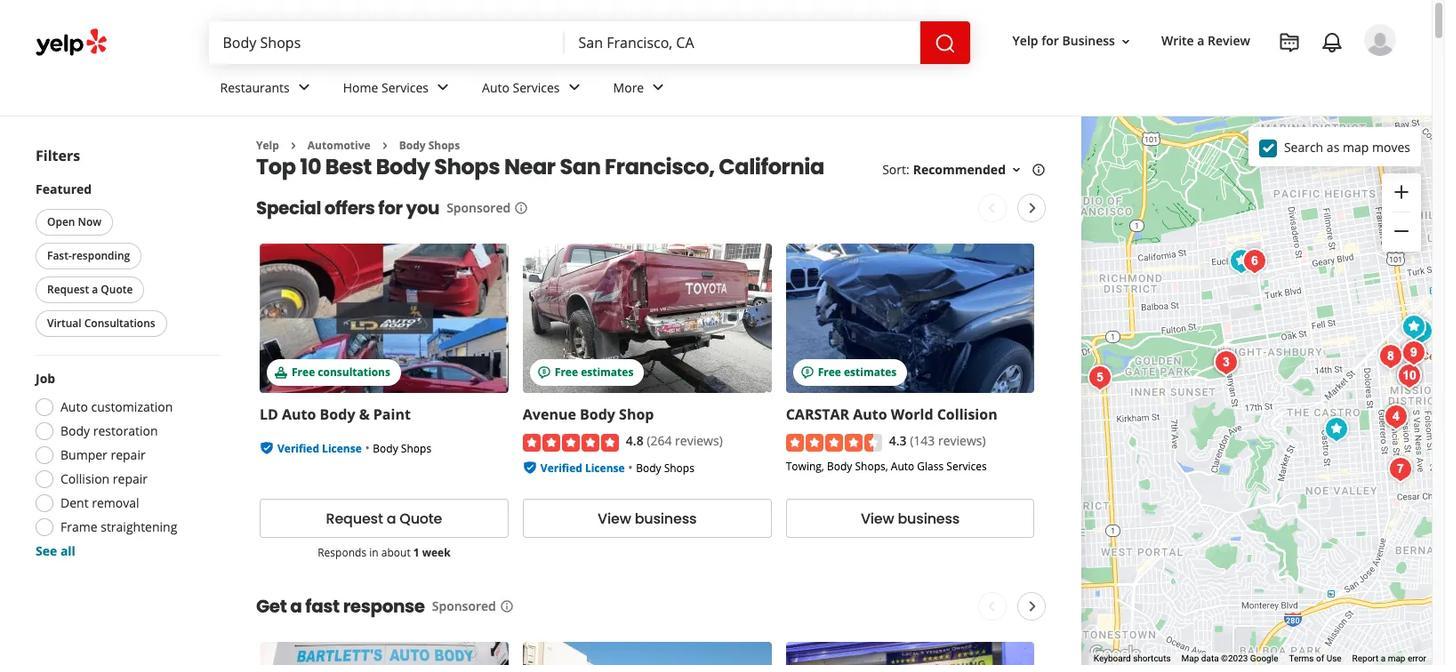 Task type: describe. For each thing, give the bounding box(es) containing it.
san
[[560, 153, 601, 182]]

2 horizontal spatial services
[[947, 459, 987, 474]]

yelp for yelp for business
[[1013, 32, 1039, 49]]

responding
[[72, 248, 130, 263]]

body inside option group
[[61, 423, 90, 440]]

featured group
[[32, 181, 221, 341]]

16 info v2 image
[[514, 201, 529, 216]]

4.8 (264 reviews)
[[626, 433, 723, 450]]

towing, body shops, auto glass services
[[786, 459, 987, 474]]

paint
[[374, 405, 411, 425]]

body down (264
[[636, 461, 662, 476]]

virtual
[[47, 316, 82, 331]]

body shops link
[[399, 138, 460, 153]]

error
[[1408, 654, 1427, 664]]

recommended button
[[914, 161, 1024, 178]]

4.3
[[889, 433, 907, 450]]

1
[[414, 546, 420, 561]]

body down 'paint'
[[373, 442, 398, 457]]

customization
[[91, 399, 173, 416]]

soma collision repair image
[[1404, 314, 1440, 349]]

frame straightening
[[61, 519, 177, 536]]

yelp link
[[256, 138, 279, 153]]

verified license button for 16 verified v2 image
[[541, 459, 625, 476]]

get a fast response
[[256, 595, 425, 620]]

dent removal
[[61, 495, 139, 512]]

auto inside option group
[[61, 399, 88, 416]]

domport auto body image
[[1393, 358, 1428, 394]]

shops,
[[855, 459, 889, 474]]

none field the near
[[579, 33, 906, 52]]

free for ld
[[292, 365, 315, 380]]

see all button
[[36, 543, 76, 560]]

ld
[[260, 405, 278, 425]]

the grateful dent image
[[1320, 412, 1355, 447]]

business
[[1063, 32, 1116, 49]]

16 chevron down v2 image for yelp for business
[[1119, 34, 1134, 49]]

write
[[1162, 32, 1195, 49]]

body up you
[[376, 153, 430, 182]]

4.8
[[626, 433, 644, 450]]

see all
[[36, 543, 76, 560]]

estimates for auto
[[844, 365, 897, 380]]

recommended
[[914, 161, 1006, 178]]

view business for world
[[861, 509, 960, 529]]

auto services link
[[468, 64, 599, 116]]

use
[[1327, 654, 1342, 664]]

stan carlsen body shop image
[[1209, 345, 1245, 380]]

view business link for shop
[[523, 500, 772, 539]]

ld auto body & paint link
[[260, 405, 411, 425]]

consultations
[[318, 365, 391, 380]]

business for shop
[[635, 509, 697, 529]]

consultations
[[84, 316, 155, 331]]

carstar
[[786, 405, 850, 425]]

request a quote inside featured group
[[47, 282, 133, 297]]

fast
[[305, 595, 340, 620]]

glass
[[918, 459, 944, 474]]

more
[[614, 79, 644, 96]]

francisco,
[[605, 153, 715, 182]]

license for 16 verified v2 image
[[585, 461, 625, 476]]

previous image
[[982, 198, 1003, 219]]

open now button
[[36, 209, 113, 236]]

user actions element
[[999, 22, 1422, 132]]

search image
[[935, 33, 956, 54]]

special
[[256, 196, 321, 221]]

free consultations link
[[260, 244, 509, 394]]

auto left world on the right of the page
[[854, 405, 888, 425]]

16 info v2 image for top 10 best body shops near san francisco, california
[[1032, 163, 1046, 177]]

16 free estimates v2 image for avenue body shop
[[537, 366, 552, 380]]

avenue body shop image
[[1397, 335, 1433, 371]]

16 info v2 image for get a fast response
[[500, 600, 514, 614]]

restoration
[[93, 423, 158, 440]]

estimates for body
[[581, 365, 634, 380]]

verified for 16 verified v2 image
[[541, 461, 583, 476]]

nolan p. image
[[1365, 24, 1397, 56]]

(143
[[910, 433, 935, 450]]

(264
[[647, 433, 672, 450]]

now
[[78, 214, 102, 230]]

write a review link
[[1155, 25, 1258, 57]]

yelp for yelp link
[[256, 138, 279, 153]]

will's auto body shop image
[[1238, 243, 1273, 279]]

16 chevron right v2 image
[[286, 139, 301, 153]]

©2023
[[1222, 654, 1249, 664]]

view for auto
[[861, 509, 895, 529]]

16 free consultations v2 image
[[274, 366, 288, 380]]

carstar auto world collision
[[786, 405, 998, 425]]

pacific collision care image
[[1384, 452, 1419, 487]]

avenue body shop image
[[1397, 335, 1433, 371]]

review
[[1208, 32, 1251, 49]]

auto down 4.3 on the right of page
[[891, 459, 915, 474]]

services for auto services
[[513, 79, 560, 96]]

terms
[[1290, 654, 1315, 664]]

sponsored for get a fast response
[[432, 598, 496, 615]]

west wind automotive image
[[1374, 339, 1409, 374]]

featured
[[36, 181, 92, 198]]

reviews) for shop
[[675, 433, 723, 450]]

yelp for business
[[1013, 32, 1116, 49]]

towing,
[[786, 459, 825, 474]]

fast-
[[47, 248, 72, 263]]

removal
[[92, 495, 139, 512]]

bumper repair
[[61, 447, 146, 464]]

16 free estimates v2 image for carstar auto world collision
[[800, 366, 815, 380]]

top
[[256, 153, 296, 182]]

request for the rightmost request a quote button
[[326, 509, 383, 529]]

verified license button for 16 verified v2 icon
[[278, 440, 362, 457]]

map data ©2023 google
[[1182, 654, 1279, 664]]

report
[[1353, 654, 1379, 664]]

responds in about 1 week
[[318, 546, 451, 561]]

0 vertical spatial request a quote button
[[36, 277, 144, 303]]

automotive
[[308, 138, 371, 153]]

near
[[504, 153, 556, 182]]

moves
[[1373, 138, 1411, 155]]

map
[[1182, 654, 1200, 664]]

license for 16 verified v2 icon
[[322, 442, 362, 457]]

view for body
[[598, 509, 631, 529]]

0 horizontal spatial collision
[[61, 471, 110, 488]]

auto services
[[482, 79, 560, 96]]

previous image
[[982, 597, 1003, 618]]

free estimates link for shop
[[523, 244, 772, 394]]

24 chevron down v2 image
[[564, 77, 585, 98]]

1 horizontal spatial request a quote button
[[260, 500, 509, 539]]

more link
[[599, 64, 684, 116]]

a right write
[[1198, 32, 1205, 49]]

1 vertical spatial request a quote
[[326, 509, 442, 529]]

google
[[1251, 654, 1279, 664]]

free estimates for body
[[555, 365, 634, 380]]

shops up you
[[434, 153, 500, 182]]

quote for request a quote button to the top
[[101, 282, 133, 297]]

4.3 (143 reviews)
[[889, 433, 986, 450]]

option group containing job
[[30, 370, 221, 561]]

free estimates for auto
[[818, 365, 897, 380]]

google image
[[1086, 642, 1145, 666]]



Task type: locate. For each thing, give the bounding box(es) containing it.
0 horizontal spatial quote
[[101, 282, 133, 297]]

special offers for you
[[256, 196, 440, 221]]

services right glass
[[947, 459, 987, 474]]

2 24 chevron down v2 image from the left
[[432, 77, 454, 98]]

next image right previous image
[[1023, 597, 1044, 618]]

fast-responding button
[[36, 243, 142, 270]]

map region
[[886, 7, 1446, 666]]

group
[[1383, 174, 1422, 252]]

0 vertical spatial verified
[[278, 442, 319, 457]]

24 chevron down v2 image for restaurants
[[293, 77, 315, 98]]

report a map error link
[[1353, 654, 1427, 664]]

view business down glass
[[861, 509, 960, 529]]

view business link down glass
[[786, 500, 1035, 539]]

1 vertical spatial request
[[326, 509, 383, 529]]

body up 4.8 star rating image
[[580, 405, 616, 425]]

1 vertical spatial request a quote button
[[260, 500, 509, 539]]

option group
[[30, 370, 221, 561]]

free estimates link for world
[[786, 244, 1035, 394]]

1 horizontal spatial 16 free estimates v2 image
[[800, 366, 815, 380]]

collision repair
[[61, 471, 148, 488]]

1 horizontal spatial free
[[555, 365, 578, 380]]

yelp inside button
[[1013, 32, 1039, 49]]

0 horizontal spatial free estimates link
[[523, 244, 772, 394]]

virtual consultations
[[47, 316, 155, 331]]

auto
[[482, 79, 510, 96], [61, 399, 88, 416], [282, 405, 316, 425], [854, 405, 888, 425], [891, 459, 915, 474]]

next image for special offers for you
[[1023, 198, 1044, 219]]

verified license
[[278, 442, 362, 457], [541, 461, 625, 476]]

shops down 'paint'
[[401, 442, 432, 457]]

0 vertical spatial 16 info v2 image
[[1032, 163, 1046, 177]]

body shops down (264
[[636, 461, 695, 476]]

see
[[36, 543, 57, 560]]

frame
[[61, 519, 98, 536]]

terms of use link
[[1290, 654, 1342, 664]]

1 vertical spatial next image
[[1023, 597, 1044, 618]]

zoom in image
[[1392, 181, 1413, 203]]

license down 4.8 star rating image
[[585, 461, 625, 476]]

repair for bumper repair
[[111, 447, 146, 464]]

1 vertical spatial verified license
[[541, 461, 625, 476]]

request a quote button up responds in about 1 week on the left bottom
[[260, 500, 509, 539]]

repair up removal
[[113, 471, 148, 488]]

request inside featured group
[[47, 282, 89, 297]]

0 horizontal spatial verified license button
[[278, 440, 362, 457]]

request a quote button
[[36, 277, 144, 303], [260, 500, 509, 539]]

none field find
[[223, 33, 550, 52]]

2 reviews) from the left
[[939, 433, 986, 450]]

quote for the rightmost request a quote button
[[400, 509, 442, 529]]

shop
[[619, 405, 654, 425]]

repair down restoration
[[111, 447, 146, 464]]

a up about
[[387, 509, 396, 529]]

0 horizontal spatial business
[[635, 509, 697, 529]]

yelp for business button
[[1006, 25, 1141, 57]]

european collision center image
[[1397, 309, 1433, 345]]

0 horizontal spatial request
[[47, 282, 89, 297]]

2 view business link from the left
[[786, 500, 1035, 539]]

keyboard shortcuts button
[[1094, 653, 1171, 666]]

24 chevron down v2 image right restaurants
[[293, 77, 315, 98]]

sponsored for special offers for you
[[447, 200, 511, 217]]

verified license button down 4.8 star rating image
[[541, 459, 625, 476]]

verified license button
[[278, 440, 362, 457], [541, 459, 625, 476]]

verified license for 16 verified v2 image
[[541, 461, 625, 476]]

a right get
[[290, 595, 302, 620]]

domport auto body image
[[1393, 358, 1428, 394]]

0 horizontal spatial 24 chevron down v2 image
[[293, 77, 315, 98]]

0 vertical spatial sponsored
[[447, 200, 511, 217]]

view business down (264
[[598, 509, 697, 529]]

business down glass
[[898, 509, 960, 529]]

view business for shop
[[598, 509, 697, 529]]

free right 16 free consultations v2 icon at the left bottom of page
[[292, 365, 315, 380]]

keyboard shortcuts
[[1094, 654, 1171, 664]]

2 next image from the top
[[1023, 597, 1044, 618]]

Find text field
[[223, 33, 550, 52]]

view business
[[598, 509, 697, 529], [861, 509, 960, 529]]

body left &
[[320, 405, 355, 425]]

1 horizontal spatial collision
[[938, 405, 998, 425]]

0 horizontal spatial verified
[[278, 442, 319, 457]]

map for moves
[[1344, 138, 1370, 155]]

1 vertical spatial verified license button
[[541, 459, 625, 476]]

free up avenue
[[555, 365, 578, 380]]

as
[[1327, 138, 1340, 155]]

responds
[[318, 546, 367, 561]]

request up virtual
[[47, 282, 89, 297]]

1 horizontal spatial free estimates
[[818, 365, 897, 380]]

2 vertical spatial body shops
[[636, 461, 695, 476]]

stan carlsen body shop image
[[1209, 345, 1245, 380]]

1 business from the left
[[635, 509, 697, 529]]

verified down 4.8 star rating image
[[541, 461, 583, 476]]

verified right 16 verified v2 icon
[[278, 442, 319, 457]]

for left business
[[1042, 32, 1060, 49]]

consumer auto body repair image
[[1379, 399, 1415, 435], [1379, 399, 1415, 435]]

1 vertical spatial 16 chevron down v2 image
[[1010, 163, 1024, 177]]

16 info v2 image
[[1032, 163, 1046, 177], [500, 600, 514, 614]]

1 free estimates from the left
[[555, 365, 634, 380]]

0 vertical spatial 16 chevron down v2 image
[[1119, 34, 1134, 49]]

data
[[1202, 654, 1220, 664]]

body restoration
[[61, 423, 158, 440]]

1 vertical spatial yelp
[[256, 138, 279, 153]]

view business link for world
[[786, 500, 1035, 539]]

a right the report
[[1382, 654, 1386, 664]]

auto left 24 chevron down v2 image
[[482, 79, 510, 96]]

for left you
[[378, 196, 403, 221]]

24 chevron down v2 image right "more"
[[648, 77, 669, 98]]

1 vertical spatial quote
[[400, 509, 442, 529]]

shops down 4.8 (264 reviews)
[[664, 461, 695, 476]]

verified license down 4.8 star rating image
[[541, 461, 625, 476]]

business
[[635, 509, 697, 529], [898, 509, 960, 529]]

2 16 free estimates v2 image from the left
[[800, 366, 815, 380]]

0 vertical spatial request
[[47, 282, 89, 297]]

ld auto body & paint
[[260, 405, 411, 425]]

free estimates link
[[523, 244, 772, 394], [786, 244, 1035, 394]]

job
[[36, 370, 55, 387]]

1 horizontal spatial verified license
[[541, 461, 625, 476]]

report a map error
[[1353, 654, 1427, 664]]

0 vertical spatial verified license
[[278, 442, 362, 457]]

1 vertical spatial for
[[378, 196, 403, 221]]

24 chevron down v2 image right home services
[[432, 77, 454, 98]]

week
[[422, 546, 451, 561]]

1 horizontal spatial yelp
[[1013, 32, 1039, 49]]

1 horizontal spatial view business
[[861, 509, 960, 529]]

shortcuts
[[1134, 654, 1171, 664]]

verified license for 16 verified v2 icon
[[278, 442, 362, 457]]

avenue
[[523, 405, 576, 425]]

none field up business categories element
[[579, 33, 906, 52]]

a inside group
[[92, 282, 98, 297]]

reviews) for world
[[939, 433, 986, 450]]

auto right 'ld' at the bottom of page
[[282, 405, 316, 425]]

sort:
[[883, 161, 910, 178]]

1 vertical spatial verified
[[541, 461, 583, 476]]

open
[[47, 214, 75, 230]]

business down (264
[[635, 509, 697, 529]]

16 free estimates v2 image up carstar
[[800, 366, 815, 380]]

0 vertical spatial quote
[[101, 282, 133, 297]]

1 vertical spatial license
[[585, 461, 625, 476]]

yelp left 16 chevron right v2 icon
[[256, 138, 279, 153]]

quote
[[101, 282, 133, 297], [400, 509, 442, 529]]

collision up '4.3 (143 reviews)'
[[938, 405, 998, 425]]

1 horizontal spatial business
[[898, 509, 960, 529]]

view down the shops, on the bottom right of the page
[[861, 509, 895, 529]]

1 horizontal spatial view
[[861, 509, 895, 529]]

1 horizontal spatial quote
[[400, 509, 442, 529]]

1 view from the left
[[598, 509, 631, 529]]

free up carstar
[[818, 365, 842, 380]]

1 vertical spatial body shops
[[373, 442, 432, 457]]

auto customization
[[61, 399, 173, 416]]

1 horizontal spatial verified license button
[[541, 459, 625, 476]]

1 horizontal spatial request a quote
[[326, 509, 442, 529]]

0 horizontal spatial view
[[598, 509, 631, 529]]

services right home
[[382, 79, 429, 96]]

16 free estimates v2 image up avenue
[[537, 366, 552, 380]]

&
[[359, 405, 370, 425]]

request a quote button down fast-responding "button" at the left
[[36, 277, 144, 303]]

top 10 best body shops near san francisco, california
[[256, 153, 825, 182]]

1 horizontal spatial view business link
[[786, 500, 1035, 539]]

reviews) right (264
[[675, 433, 723, 450]]

16 chevron right v2 image
[[378, 139, 392, 153]]

0 vertical spatial body shops
[[399, 138, 460, 153]]

0 vertical spatial verified license button
[[278, 440, 362, 457]]

body up "bumper"
[[61, 423, 90, 440]]

avenue body shop link
[[523, 405, 654, 425]]

10
[[300, 153, 321, 182]]

0 horizontal spatial services
[[382, 79, 429, 96]]

request
[[47, 282, 89, 297], [326, 509, 383, 529]]

free estimates
[[555, 365, 634, 380], [818, 365, 897, 380]]

0 vertical spatial collision
[[938, 405, 998, 425]]

quote up consultations
[[101, 282, 133, 297]]

1 horizontal spatial 24 chevron down v2 image
[[432, 77, 454, 98]]

1 horizontal spatial license
[[585, 461, 625, 476]]

restaurants link
[[206, 64, 329, 116]]

auto inside business categories element
[[482, 79, 510, 96]]

0 horizontal spatial view business
[[598, 509, 697, 529]]

0 vertical spatial next image
[[1023, 198, 1044, 219]]

None field
[[223, 33, 550, 52], [579, 33, 906, 52]]

0 horizontal spatial none field
[[223, 33, 550, 52]]

1 vertical spatial repair
[[113, 471, 148, 488]]

dent
[[61, 495, 89, 512]]

repair
[[111, 447, 146, 464], [113, 471, 148, 488]]

1 free from the left
[[292, 365, 315, 380]]

4.8 star rating image
[[523, 434, 619, 452]]

0 horizontal spatial request a quote
[[47, 282, 133, 297]]

repair for collision repair
[[113, 471, 148, 488]]

carstar auto world collision link
[[786, 405, 998, 425]]

1 view business from the left
[[598, 509, 697, 529]]

1 horizontal spatial request
[[326, 509, 383, 529]]

free estimates up carstar auto world collision "link"
[[818, 365, 897, 380]]

2 none field from the left
[[579, 33, 906, 52]]

verified license button down ld auto body & paint link
[[278, 440, 362, 457]]

for
[[1042, 32, 1060, 49], [378, 196, 403, 221]]

bumper
[[61, 447, 108, 464]]

0 horizontal spatial for
[[378, 196, 403, 221]]

16 chevron down v2 image right 'recommended'
[[1010, 163, 1024, 177]]

1 none field from the left
[[223, 33, 550, 52]]

sponsored left 16 info v2 icon
[[447, 200, 511, 217]]

map for error
[[1389, 654, 1406, 664]]

1 16 free estimates v2 image from the left
[[537, 366, 552, 380]]

body shops for 16 verified v2 icon verified license button
[[373, 442, 432, 457]]

automotive link
[[308, 138, 371, 153]]

1 horizontal spatial 16 chevron down v2 image
[[1119, 34, 1134, 49]]

4.3 star rating image
[[786, 434, 882, 452]]

1 vertical spatial collision
[[61, 471, 110, 488]]

response
[[343, 595, 425, 620]]

2 view from the left
[[861, 509, 895, 529]]

shops
[[429, 138, 460, 153], [434, 153, 500, 182], [401, 442, 432, 457], [664, 461, 695, 476]]

auto up "body restoration"
[[61, 399, 88, 416]]

avenue body shop
[[523, 405, 654, 425]]

1 estimates from the left
[[581, 365, 634, 380]]

16 chevron down v2 image for recommended
[[1010, 163, 1024, 177]]

2 free from the left
[[555, 365, 578, 380]]

free estimates up avenue body shop
[[555, 365, 634, 380]]

0 horizontal spatial estimates
[[581, 365, 634, 380]]

virtual consultations button
[[36, 311, 167, 337]]

keyboard
[[1094, 654, 1131, 664]]

1 vertical spatial sponsored
[[432, 598, 496, 615]]

shops right 16 chevron right v2 image
[[429, 138, 460, 153]]

2 free estimates link from the left
[[786, 244, 1035, 394]]

0 horizontal spatial reviews)
[[675, 433, 723, 450]]

2 estimates from the left
[[844, 365, 897, 380]]

16 chevron down v2 image inside "yelp for business" button
[[1119, 34, 1134, 49]]

body shops right 16 chevron right v2 image
[[399, 138, 460, 153]]

body
[[399, 138, 426, 153], [376, 153, 430, 182], [320, 405, 355, 425], [580, 405, 616, 425], [61, 423, 90, 440], [373, 442, 398, 457], [827, 459, 853, 474], [636, 461, 662, 476]]

0 vertical spatial yelp
[[1013, 32, 1039, 49]]

license down ld auto body & paint
[[322, 442, 362, 457]]

1 horizontal spatial for
[[1042, 32, 1060, 49]]

2 horizontal spatial 24 chevron down v2 image
[[648, 77, 669, 98]]

16 verified v2 image
[[260, 442, 274, 456]]

0 vertical spatial license
[[322, 442, 362, 457]]

0 horizontal spatial free
[[292, 365, 315, 380]]

yelp left business
[[1013, 32, 1039, 49]]

best
[[325, 153, 372, 182]]

1 horizontal spatial map
[[1389, 654, 1406, 664]]

1 reviews) from the left
[[675, 433, 723, 450]]

2 horizontal spatial free
[[818, 365, 842, 380]]

0 horizontal spatial license
[[322, 442, 362, 457]]

None search field
[[209, 21, 974, 64]]

16 verified v2 image
[[523, 461, 537, 475]]

business for world
[[898, 509, 960, 529]]

request a quote up responds in about 1 week on the left bottom
[[326, 509, 442, 529]]

verified for 16 verified v2 icon
[[278, 442, 319, 457]]

notifications image
[[1322, 32, 1344, 53]]

view
[[598, 509, 631, 529], [861, 509, 895, 529]]

estimates up carstar auto world collision "link"
[[844, 365, 897, 380]]

3 24 chevron down v2 image from the left
[[648, 77, 669, 98]]

body shops for 16 verified v2 image verified license button
[[636, 461, 695, 476]]

0 horizontal spatial view business link
[[523, 500, 772, 539]]

search
[[1285, 138, 1324, 155]]

1 horizontal spatial services
[[513, 79, 560, 96]]

2 business from the left
[[898, 509, 960, 529]]

0 horizontal spatial request a quote button
[[36, 277, 144, 303]]

3 free from the left
[[818, 365, 842, 380]]

view business link down (264
[[523, 500, 772, 539]]

1 next image from the top
[[1023, 198, 1044, 219]]

0 horizontal spatial 16 info v2 image
[[500, 600, 514, 614]]

0 horizontal spatial map
[[1344, 138, 1370, 155]]

request for request a quote button to the top
[[47, 282, 89, 297]]

free for carstar
[[818, 365, 842, 380]]

quote up 1
[[400, 509, 442, 529]]

about
[[381, 546, 411, 561]]

1 horizontal spatial reviews)
[[939, 433, 986, 450]]

0 horizontal spatial yelp
[[256, 138, 279, 153]]

free consultations
[[292, 365, 391, 380]]

16 chevron down v2 image
[[1119, 34, 1134, 49], [1010, 163, 1024, 177]]

of
[[1317, 654, 1325, 664]]

sponsored down week
[[432, 598, 496, 615]]

2 free estimates from the left
[[818, 365, 897, 380]]

free for avenue
[[555, 365, 578, 380]]

view down 4.8
[[598, 509, 631, 529]]

search as map moves
[[1285, 138, 1411, 155]]

stress-free auto care / emerald auto image
[[1224, 243, 1260, 279]]

1 horizontal spatial 16 info v2 image
[[1032, 163, 1046, 177]]

reviews) right the (143
[[939, 433, 986, 450]]

0 vertical spatial map
[[1344, 138, 1370, 155]]

0 horizontal spatial verified license
[[278, 442, 362, 457]]

zoom out image
[[1392, 221, 1413, 242]]

0 vertical spatial request a quote
[[47, 282, 133, 297]]

1 free estimates link from the left
[[523, 244, 772, 394]]

2 view business from the left
[[861, 509, 960, 529]]

1 vertical spatial map
[[1389, 654, 1406, 664]]

estimates up avenue body shop
[[581, 365, 634, 380]]

24 chevron down v2 image
[[293, 77, 315, 98], [432, 77, 454, 98], [648, 77, 669, 98]]

request a quote down fast-responding "button" at the left
[[47, 282, 133, 297]]

Near text field
[[579, 33, 906, 52]]

filters
[[36, 146, 80, 165]]

offers
[[325, 196, 375, 221]]

map right as
[[1344, 138, 1370, 155]]

home services
[[343, 79, 429, 96]]

1 horizontal spatial none field
[[579, 33, 906, 52]]

map left error
[[1389, 654, 1406, 664]]

16 free estimates v2 image
[[537, 366, 552, 380], [800, 366, 815, 380]]

0 vertical spatial repair
[[111, 447, 146, 464]]

1 view business link from the left
[[523, 500, 772, 539]]

0 horizontal spatial free estimates
[[555, 365, 634, 380]]

24 chevron down v2 image for home services
[[432, 77, 454, 98]]

16 chevron down v2 image inside 'recommended' popup button
[[1010, 163, 1024, 177]]

fast-responding
[[47, 248, 130, 263]]

16 chevron down v2 image right business
[[1119, 34, 1134, 49]]

get
[[256, 595, 287, 620]]

straightening
[[101, 519, 177, 536]]

quote inside featured group
[[101, 282, 133, 297]]

business categories element
[[206, 64, 1397, 116]]

carstar sunset auto reconstruction image
[[1083, 360, 1118, 396]]

1 24 chevron down v2 image from the left
[[293, 77, 315, 98]]

body shops
[[399, 138, 460, 153], [373, 442, 432, 457], [636, 461, 695, 476]]

body right 16 chevron right v2 image
[[399, 138, 426, 153]]

body down 4.3 star rating image
[[827, 459, 853, 474]]

services
[[382, 79, 429, 96], [513, 79, 560, 96], [947, 459, 987, 474]]

write a review
[[1162, 32, 1251, 49]]

0 horizontal spatial 16 chevron down v2 image
[[1010, 163, 1024, 177]]

verified
[[278, 442, 319, 457], [541, 461, 583, 476]]

next image right previous icon
[[1023, 198, 1044, 219]]

next image
[[1023, 198, 1044, 219], [1023, 597, 1044, 618]]

next image for get a fast response
[[1023, 597, 1044, 618]]

services for home services
[[382, 79, 429, 96]]

a down fast-responding "button" at the left
[[92, 282, 98, 297]]

24 chevron down v2 image for more
[[648, 77, 669, 98]]

verified license down ld auto body & paint link
[[278, 442, 362, 457]]

0 horizontal spatial 16 free estimates v2 image
[[537, 366, 552, 380]]

request up responds
[[326, 509, 383, 529]]

24 chevron down v2 image inside the more link
[[648, 77, 669, 98]]

for inside "yelp for business" button
[[1042, 32, 1060, 49]]

24 chevron down v2 image inside home services link
[[432, 77, 454, 98]]

0 vertical spatial for
[[1042, 32, 1060, 49]]

license
[[322, 442, 362, 457], [585, 461, 625, 476]]

restaurants
[[220, 79, 290, 96]]

collision down "bumper"
[[61, 471, 110, 488]]

services left 24 chevron down v2 image
[[513, 79, 560, 96]]

1 vertical spatial 16 info v2 image
[[500, 600, 514, 614]]

body shops down 'paint'
[[373, 442, 432, 457]]

1 horizontal spatial estimates
[[844, 365, 897, 380]]

1 horizontal spatial free estimates link
[[786, 244, 1035, 394]]

reviews)
[[675, 433, 723, 450], [939, 433, 986, 450]]

none field up home services
[[223, 33, 550, 52]]

projects image
[[1280, 32, 1301, 53]]

1 horizontal spatial verified
[[541, 461, 583, 476]]

24 chevron down v2 image inside restaurants link
[[293, 77, 315, 98]]



Task type: vqa. For each thing, say whether or not it's contained in the screenshot.
first FIELD from left
yes



